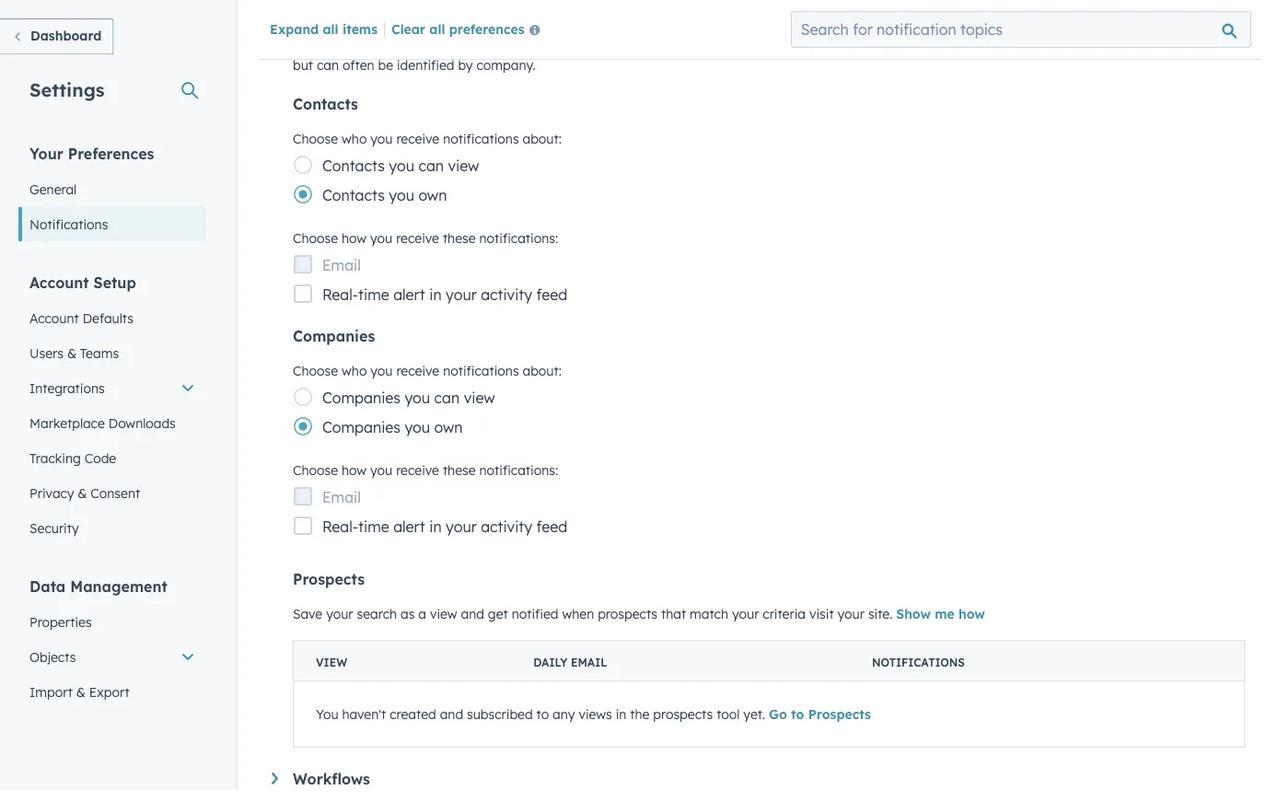 Task type: vqa. For each thing, say whether or not it's contained in the screenshot.
Management
yes



Task type: describe. For each thing, give the bounding box(es) containing it.
who for contacts
[[342, 131, 367, 147]]

follow
[[764, 35, 800, 51]]

daily email
[[534, 656, 608, 670]]

1 choose from the top
[[293, 131, 338, 147]]

2 horizontal spatial when
[[712, 35, 744, 51]]

identified
[[397, 57, 455, 73]]

your preferences element
[[18, 143, 206, 242]]

expand all items
[[270, 21, 378, 37]]

contacts you own
[[323, 186, 447, 205]]

clear all preferences button
[[392, 19, 548, 41]]

so
[[633, 35, 647, 51]]

1 horizontal spatial notified
[[512, 606, 559, 622]]

save
[[293, 606, 323, 622]]

you down contacts you can view
[[389, 186, 415, 205]]

can inside get notified when a contact or prospect visits your site, so you know when to follow up. contacts are already in hubspot. prospects aren't in your contacts, but can often be identified by company.
[[317, 57, 339, 73]]

1 vertical spatial and
[[440, 707, 464, 723]]

Search for notification topics search field
[[791, 11, 1252, 48]]

import & export
[[29, 684, 130, 700]]

2 vertical spatial view
[[430, 606, 458, 622]]

who for companies
[[342, 363, 367, 379]]

up.
[[803, 35, 822, 51]]

you haven't created and subscribed to any views in the prospects tool yet. go to prospects
[[316, 707, 872, 723]]

a inside get notified when a contact or prospect visits your site, so you know when to follow up. contacts are already in hubspot. prospects aren't in your contacts, but can often be identified by company.
[[405, 35, 413, 51]]

choose how you receive these notifications: for contacts you own
[[293, 230, 559, 246]]

any
[[553, 707, 575, 723]]

go
[[769, 707, 788, 723]]

by
[[458, 57, 473, 73]]

dashboard
[[30, 28, 102, 44]]

are
[[884, 35, 903, 51]]

general link
[[18, 172, 206, 207]]

companies you own
[[323, 418, 463, 437]]

yet.
[[744, 707, 766, 723]]

about: for contacts you can view
[[523, 131, 562, 147]]

get
[[293, 35, 315, 51]]

these for companies you own
[[443, 463, 476, 479]]

you down companies you own
[[370, 463, 393, 479]]

already
[[907, 35, 953, 51]]

contacts,
[[1178, 35, 1234, 51]]

contacts inside get notified when a contact or prospect visits your site, so you know when to follow up. contacts are already in hubspot. prospects aren't in your contacts, but can often be identified by company.
[[825, 35, 880, 51]]

go to prospects link
[[769, 707, 872, 723]]

2 receive from the top
[[396, 230, 439, 246]]

clear
[[392, 21, 426, 37]]

feed for contacts you own
[[537, 286, 568, 304]]

you down companies you can view
[[405, 418, 430, 437]]

users & teams
[[29, 345, 119, 361]]

1 vertical spatial prospects
[[293, 570, 365, 589]]

real- for companies you own
[[323, 518, 358, 536]]

tool
[[717, 707, 740, 723]]

subscribed
[[467, 707, 533, 723]]

data management element
[[18, 576, 206, 745]]

view for contacts you can view
[[448, 157, 480, 175]]

real-time alert in your activity feed for companies you own
[[323, 518, 568, 536]]

privacy
[[29, 485, 74, 501]]

& for export
[[76, 684, 86, 700]]

objects button
[[18, 640, 206, 675]]

save your search as a view and get notified when prospects that match your criteria visit your site. show me how
[[293, 606, 986, 622]]

security link
[[18, 511, 206, 546]]

created
[[390, 707, 437, 723]]

management
[[70, 577, 167, 596]]

your preferences
[[29, 144, 154, 163]]

me
[[935, 606, 955, 622]]

the
[[630, 707, 650, 723]]

notifications: for companies you can view
[[480, 463, 559, 479]]

3 choose from the top
[[293, 363, 338, 379]]

1 horizontal spatial prospects
[[809, 707, 872, 723]]

integrations button
[[18, 371, 206, 406]]

4 choose from the top
[[293, 463, 338, 479]]

3 receive from the top
[[397, 363, 440, 379]]

as
[[401, 606, 415, 622]]

account for account defaults
[[29, 310, 79, 326]]

general
[[29, 181, 77, 197]]

you up companies you own
[[405, 389, 430, 407]]

choose who you receive notifications about: for contacts
[[293, 131, 562, 147]]

items
[[343, 21, 378, 37]]

consent
[[91, 485, 140, 501]]

downloads
[[108, 415, 176, 431]]

activity for contacts you own
[[481, 286, 533, 304]]

4 receive from the top
[[396, 463, 439, 479]]

code
[[84, 450, 116, 466]]

view
[[316, 656, 347, 670]]

properties
[[29, 614, 92, 630]]

defaults
[[83, 310, 134, 326]]

or
[[466, 35, 479, 51]]

choose how you receive these notifications: for companies you own
[[293, 463, 559, 479]]

0 horizontal spatial when
[[369, 35, 401, 51]]

choose who you receive notifications about: for companies
[[293, 363, 562, 379]]

own for contacts you own
[[419, 186, 447, 205]]

that
[[662, 606, 687, 622]]

& for consent
[[78, 485, 87, 501]]

preferences
[[449, 21, 525, 37]]

privacy & consent
[[29, 485, 140, 501]]

alert for contacts
[[394, 286, 425, 304]]

site,
[[605, 35, 630, 51]]

can for contacts
[[419, 157, 444, 175]]

import
[[29, 684, 73, 700]]

data
[[29, 577, 66, 596]]

0 horizontal spatial to
[[537, 707, 549, 723]]

prospects for the
[[654, 707, 713, 723]]

aren't
[[1095, 35, 1129, 51]]

email for contacts you own
[[323, 256, 361, 275]]

all for expand
[[323, 21, 339, 37]]

criteria
[[763, 606, 806, 622]]

prospects inside get notified when a contact or prospect visits your site, so you know when to follow up. contacts are already in hubspot. prospects aren't in your contacts, but can often be identified by company.
[[1031, 35, 1091, 51]]

visit
[[810, 606, 834, 622]]

daily
[[534, 656, 568, 670]]

setup
[[94, 273, 136, 292]]

site.
[[869, 606, 893, 622]]

know
[[677, 35, 709, 51]]

caret image
[[272, 773, 278, 785]]

dashboard link
[[0, 18, 114, 55]]

integrations
[[29, 380, 105, 396]]

2 choose from the top
[[293, 230, 338, 246]]

marketplace
[[29, 415, 105, 431]]

2 vertical spatial how
[[959, 606, 986, 622]]

be
[[378, 57, 393, 73]]

account for account setup
[[29, 273, 89, 292]]

account setup element
[[18, 272, 206, 546]]

company.
[[477, 57, 536, 73]]

0 vertical spatial companies
[[293, 327, 375, 346]]

1 vertical spatial a
[[419, 606, 427, 622]]

get notified when a contact or prospect visits your site, so you know when to follow up. contacts are already in hubspot. prospects aren't in your contacts, but can often be identified by company.
[[293, 35, 1234, 73]]



Task type: locate. For each thing, give the bounding box(es) containing it.
notified
[[319, 35, 365, 51], [512, 606, 559, 622]]

1 horizontal spatial all
[[430, 21, 445, 37]]

0 vertical spatial real-time alert in your activity feed
[[323, 286, 568, 304]]

1 vertical spatial own
[[435, 418, 463, 437]]

you right the 'so'
[[651, 35, 673, 51]]

real-time alert in your activity feed
[[323, 286, 568, 304], [323, 518, 568, 536]]

1 vertical spatial account
[[29, 310, 79, 326]]

to inside get notified when a contact or prospect visits your site, so you know when to follow up. contacts are already in hubspot. prospects aren't in your contacts, but can often be identified by company.
[[748, 35, 760, 51]]

companies for companies you own
[[323, 418, 401, 437]]

clear all preferences
[[392, 21, 525, 37]]

2 real- from the top
[[323, 518, 358, 536]]

2 choose who you receive notifications about: from the top
[[293, 363, 562, 379]]

prospects left that
[[598, 606, 658, 622]]

2 horizontal spatial prospects
[[1031, 35, 1091, 51]]

prospects
[[1031, 35, 1091, 51], [293, 570, 365, 589], [809, 707, 872, 723]]

0 vertical spatial about:
[[523, 131, 562, 147]]

1 choose how you receive these notifications: from the top
[[293, 230, 559, 246]]

1 vertical spatial companies
[[323, 389, 401, 407]]

2 vertical spatial prospects
[[809, 707, 872, 723]]

1 vertical spatial &
[[78, 485, 87, 501]]

contacts down contacts you can view
[[323, 186, 385, 205]]

1 vertical spatial real-time alert in your activity feed
[[323, 518, 568, 536]]

2 time from the top
[[358, 518, 390, 536]]

0 vertical spatial notified
[[319, 35, 365, 51]]

prospects for when
[[598, 606, 658, 622]]

0 vertical spatial alert
[[394, 286, 425, 304]]

time for companies
[[358, 518, 390, 536]]

you up the contacts you own
[[389, 157, 415, 175]]

email
[[323, 256, 361, 275], [323, 488, 361, 507]]

0 vertical spatial notifications
[[443, 131, 519, 147]]

1 vertical spatial how
[[342, 463, 367, 479]]

these down companies you own
[[443, 463, 476, 479]]

receive up companies you can view
[[397, 363, 440, 379]]

prospects right the go in the bottom right of the page
[[809, 707, 872, 723]]

2 notifications: from the top
[[480, 463, 559, 479]]

own down companies you can view
[[435, 418, 463, 437]]

settings
[[29, 78, 105, 101]]

1 activity from the top
[[481, 286, 533, 304]]

0 vertical spatial who
[[342, 131, 367, 147]]

a right as
[[419, 606, 427, 622]]

account setup
[[29, 273, 136, 292]]

2 horizontal spatial to
[[792, 707, 805, 723]]

to left any
[[537, 707, 549, 723]]

contacts for contacts
[[293, 95, 358, 113]]

2 choose how you receive these notifications: from the top
[[293, 463, 559, 479]]

alert
[[394, 286, 425, 304], [394, 518, 425, 536]]

0 vertical spatial these
[[443, 230, 476, 246]]

can up the contacts you own
[[419, 157, 444, 175]]

1 choose who you receive notifications about: from the top
[[293, 131, 562, 147]]

time
[[358, 286, 390, 304], [358, 518, 390, 536]]

workflows button
[[272, 770, 1246, 789]]

companies you can view
[[323, 389, 495, 407]]

real- for contacts you own
[[323, 286, 358, 304]]

about:
[[523, 131, 562, 147], [523, 363, 562, 379]]

1 vertical spatial who
[[342, 363, 367, 379]]

feed
[[537, 286, 568, 304], [537, 518, 568, 536]]

you up companies you can view
[[371, 363, 393, 379]]

notifications for companies you can view
[[443, 363, 519, 379]]

tracking
[[29, 450, 81, 466]]

1 vertical spatial email
[[323, 488, 361, 507]]

marketplace downloads
[[29, 415, 176, 431]]

own for companies you own
[[435, 418, 463, 437]]

1 vertical spatial real-
[[323, 518, 358, 536]]

1 vertical spatial view
[[464, 389, 495, 407]]

can
[[317, 57, 339, 73], [419, 157, 444, 175], [435, 389, 460, 407]]

feed for companies you own
[[537, 518, 568, 536]]

0 vertical spatial own
[[419, 186, 447, 205]]

choose who you receive notifications about: up contacts you can view
[[293, 131, 562, 147]]

email down companies you own
[[323, 488, 361, 507]]

1 account from the top
[[29, 273, 89, 292]]

to left the follow
[[748, 35, 760, 51]]

to right the go in the bottom right of the page
[[792, 707, 805, 723]]

how for companies
[[342, 463, 367, 479]]

prospects up save
[[293, 570, 365, 589]]

1 real-time alert in your activity feed from the top
[[323, 286, 568, 304]]

receive down the contacts you own
[[396, 230, 439, 246]]

a up identified
[[405, 35, 413, 51]]

2 who from the top
[[342, 363, 367, 379]]

contacts down but
[[293, 95, 358, 113]]

users
[[29, 345, 64, 361]]

contacts you can view
[[323, 157, 480, 175]]

0 vertical spatial activity
[[481, 286, 533, 304]]

1 vertical spatial notifications
[[873, 656, 966, 670]]

1 email from the top
[[323, 256, 361, 275]]

2 real-time alert in your activity feed from the top
[[323, 518, 568, 536]]

1 who from the top
[[342, 131, 367, 147]]

1 vertical spatial feed
[[537, 518, 568, 536]]

expand
[[270, 21, 319, 37]]

2 email from the top
[[323, 488, 361, 507]]

can right but
[[317, 57, 339, 73]]

but
[[293, 57, 313, 73]]

account up users
[[29, 310, 79, 326]]

who up contacts you can view
[[342, 131, 367, 147]]

all right clear
[[430, 21, 445, 37]]

1 vertical spatial notifications
[[443, 363, 519, 379]]

alert for companies
[[394, 518, 425, 536]]

0 horizontal spatial prospects
[[293, 570, 365, 589]]

you inside get notified when a contact or prospect visits your site, so you know when to follow up. contacts are already in hubspot. prospects aren't in your contacts, but can often be identified by company.
[[651, 35, 673, 51]]

0 vertical spatial a
[[405, 35, 413, 51]]

1 vertical spatial notified
[[512, 606, 559, 622]]

account up account defaults
[[29, 273, 89, 292]]

how right me
[[959, 606, 986, 622]]

0 vertical spatial view
[[448, 157, 480, 175]]

notified up often at the left top of page
[[319, 35, 365, 51]]

notifications
[[443, 131, 519, 147], [443, 363, 519, 379]]

contacts for contacts you own
[[323, 186, 385, 205]]

you up contacts you can view
[[371, 131, 393, 147]]

when up the be
[[369, 35, 401, 51]]

0 horizontal spatial notifications
[[29, 216, 108, 232]]

who
[[342, 131, 367, 147], [342, 363, 367, 379]]

notifications down general
[[29, 216, 108, 232]]

prospects left aren't
[[1031, 35, 1091, 51]]

2 all from the left
[[430, 21, 445, 37]]

real-time alert in your activity feed for contacts you own
[[323, 286, 568, 304]]

expand all items button
[[270, 21, 378, 37]]

time for contacts
[[358, 286, 390, 304]]

1 vertical spatial these
[[443, 463, 476, 479]]

choose how you receive these notifications: down companies you own
[[293, 463, 559, 479]]

2 vertical spatial can
[[435, 389, 460, 407]]

notifications:
[[480, 230, 559, 246], [480, 463, 559, 479]]

choose who you receive notifications about:
[[293, 131, 562, 147], [293, 363, 562, 379]]

0 vertical spatial how
[[342, 230, 367, 246]]

contact
[[416, 35, 463, 51]]

1 vertical spatial choose who you receive notifications about:
[[293, 363, 562, 379]]

in
[[956, 35, 967, 51], [1133, 35, 1143, 51], [430, 286, 442, 304], [430, 518, 442, 536], [616, 707, 627, 723]]

1 vertical spatial activity
[[481, 518, 533, 536]]

0 vertical spatial email
[[323, 256, 361, 275]]

when up daily email
[[562, 606, 595, 622]]

import & export link
[[18, 675, 206, 710]]

how for contacts
[[342, 230, 367, 246]]

0 vertical spatial feed
[[537, 286, 568, 304]]

account
[[29, 273, 89, 292], [29, 310, 79, 326]]

data management
[[29, 577, 167, 596]]

1 vertical spatial can
[[419, 157, 444, 175]]

1 vertical spatial choose how you receive these notifications:
[[293, 463, 559, 479]]

notified right get
[[512, 606, 559, 622]]

2 notifications from the top
[[443, 363, 519, 379]]

and left get
[[461, 606, 485, 622]]

how down companies you own
[[342, 463, 367, 479]]

1 notifications: from the top
[[480, 230, 559, 246]]

haven't
[[342, 707, 386, 723]]

view
[[448, 157, 480, 175], [464, 389, 495, 407], [430, 606, 458, 622]]

can up companies you own
[[435, 389, 460, 407]]

receive up contacts you can view
[[397, 131, 440, 147]]

you
[[316, 707, 339, 723]]

prospect
[[482, 35, 536, 51]]

to for site,
[[748, 35, 760, 51]]

1 vertical spatial prospects
[[654, 707, 713, 723]]

2 alert from the top
[[394, 518, 425, 536]]

notifications
[[29, 216, 108, 232], [873, 656, 966, 670]]

own
[[419, 186, 447, 205], [435, 418, 463, 437]]

contacts for contacts you can view
[[323, 157, 385, 175]]

notifications up companies you can view
[[443, 363, 519, 379]]

& inside data management element
[[76, 684, 86, 700]]

a
[[405, 35, 413, 51], [419, 606, 427, 622]]

2 account from the top
[[29, 310, 79, 326]]

real-
[[323, 286, 358, 304], [323, 518, 358, 536]]

view for companies you can view
[[464, 389, 495, 407]]

your
[[29, 144, 63, 163]]

users & teams link
[[18, 336, 206, 371]]

notifications for contacts you can view
[[443, 131, 519, 147]]

to
[[748, 35, 760, 51], [537, 707, 549, 723], [792, 707, 805, 723]]

prospects
[[598, 606, 658, 622], [654, 707, 713, 723]]

0 vertical spatial time
[[358, 286, 390, 304]]

choose how you receive these notifications:
[[293, 230, 559, 246], [293, 463, 559, 479]]

1 horizontal spatial a
[[419, 606, 427, 622]]

0 horizontal spatial notified
[[319, 35, 365, 51]]

you down the contacts you own
[[370, 230, 393, 246]]

account defaults link
[[18, 301, 206, 336]]

contacts right up.
[[825, 35, 880, 51]]

choose who you receive notifications about: up companies you can view
[[293, 363, 562, 379]]

0 horizontal spatial a
[[405, 35, 413, 51]]

activity for companies you own
[[481, 518, 533, 536]]

1 receive from the top
[[397, 131, 440, 147]]

& for teams
[[67, 345, 76, 361]]

&
[[67, 345, 76, 361], [78, 485, 87, 501], [76, 684, 86, 700]]

1 real- from the top
[[323, 286, 358, 304]]

0 vertical spatial &
[[67, 345, 76, 361]]

1 vertical spatial time
[[358, 518, 390, 536]]

notified inside get notified when a contact or prospect visits your site, so you know when to follow up. contacts are already in hubspot. prospects aren't in your contacts, but can often be identified by company.
[[319, 35, 365, 51]]

search
[[357, 606, 397, 622]]

receive down companies you own
[[396, 463, 439, 479]]

tracking code
[[29, 450, 116, 466]]

can for companies
[[435, 389, 460, 407]]

show me how link
[[897, 606, 986, 622]]

0 vertical spatial account
[[29, 273, 89, 292]]

notifications down 'by'
[[443, 131, 519, 147]]

1 horizontal spatial when
[[562, 606, 595, 622]]

objects
[[29, 649, 76, 665]]

1 time from the top
[[358, 286, 390, 304]]

and
[[461, 606, 485, 622], [440, 707, 464, 723]]

to for the
[[792, 707, 805, 723]]

notifications inside your preferences element
[[29, 216, 108, 232]]

own down contacts you can view
[[419, 186, 447, 205]]

who up companies you can view
[[342, 363, 367, 379]]

2 feed from the top
[[537, 518, 568, 536]]

& right privacy on the bottom
[[78, 485, 87, 501]]

all for clear
[[430, 21, 445, 37]]

2 vertical spatial companies
[[323, 418, 401, 437]]

contacts
[[825, 35, 880, 51], [293, 95, 358, 113], [323, 157, 385, 175], [323, 186, 385, 205]]

how down the contacts you own
[[342, 230, 367, 246]]

& right users
[[67, 345, 76, 361]]

1 all from the left
[[323, 21, 339, 37]]

about: for companies you can view
[[523, 363, 562, 379]]

1 horizontal spatial notifications
[[873, 656, 966, 670]]

0 vertical spatial real-
[[323, 286, 358, 304]]

email
[[571, 656, 608, 670]]

these down the contacts you own
[[443, 230, 476, 246]]

when
[[369, 35, 401, 51], [712, 35, 744, 51], [562, 606, 595, 622]]

1 about: from the top
[[523, 131, 562, 147]]

1 alert from the top
[[394, 286, 425, 304]]

1 notifications from the top
[[443, 131, 519, 147]]

0 vertical spatial and
[[461, 606, 485, 622]]

2 vertical spatial &
[[76, 684, 86, 700]]

notifications down show
[[873, 656, 966, 670]]

1 vertical spatial alert
[[394, 518, 425, 536]]

0 vertical spatial choose who you receive notifications about:
[[293, 131, 562, 147]]

and right created in the left of the page
[[440, 707, 464, 723]]

all inside button
[[430, 21, 445, 37]]

2 about: from the top
[[523, 363, 562, 379]]

workflows
[[293, 770, 370, 789]]

views
[[579, 707, 613, 723]]

1 horizontal spatial to
[[748, 35, 760, 51]]

2 activity from the top
[[481, 518, 533, 536]]

0 vertical spatial can
[[317, 57, 339, 73]]

1 vertical spatial about:
[[523, 363, 562, 379]]

when right know
[[712, 35, 744, 51]]

all left items
[[323, 21, 339, 37]]

0 vertical spatial prospects
[[1031, 35, 1091, 51]]

export
[[89, 684, 130, 700]]

hubspot.
[[971, 35, 1027, 51]]

contacts up the contacts you own
[[323, 157, 385, 175]]

privacy & consent link
[[18, 476, 206, 511]]

0 vertical spatial prospects
[[598, 606, 658, 622]]

how
[[342, 230, 367, 246], [342, 463, 367, 479], [959, 606, 986, 622]]

show
[[897, 606, 932, 622]]

email down the contacts you own
[[323, 256, 361, 275]]

notifications: for contacts you can view
[[480, 230, 559, 246]]

these for contacts you own
[[443, 230, 476, 246]]

0 vertical spatial choose how you receive these notifications:
[[293, 230, 559, 246]]

0 horizontal spatial all
[[323, 21, 339, 37]]

match
[[690, 606, 729, 622]]

properties link
[[18, 605, 206, 640]]

prospects right the
[[654, 707, 713, 723]]

security
[[29, 520, 79, 536]]

0 vertical spatial notifications
[[29, 216, 108, 232]]

these
[[443, 230, 476, 246], [443, 463, 476, 479]]

2 these from the top
[[443, 463, 476, 479]]

teams
[[80, 345, 119, 361]]

0 vertical spatial notifications:
[[480, 230, 559, 246]]

choose how you receive these notifications: down the contacts you own
[[293, 230, 559, 246]]

preferences
[[68, 144, 154, 163]]

visits
[[539, 35, 571, 51]]

1 vertical spatial notifications:
[[480, 463, 559, 479]]

1 these from the top
[[443, 230, 476, 246]]

email for companies you own
[[323, 488, 361, 507]]

1 feed from the top
[[537, 286, 568, 304]]

companies for companies you can view
[[323, 389, 401, 407]]

notifications link
[[18, 207, 206, 242]]

& left the export
[[76, 684, 86, 700]]



